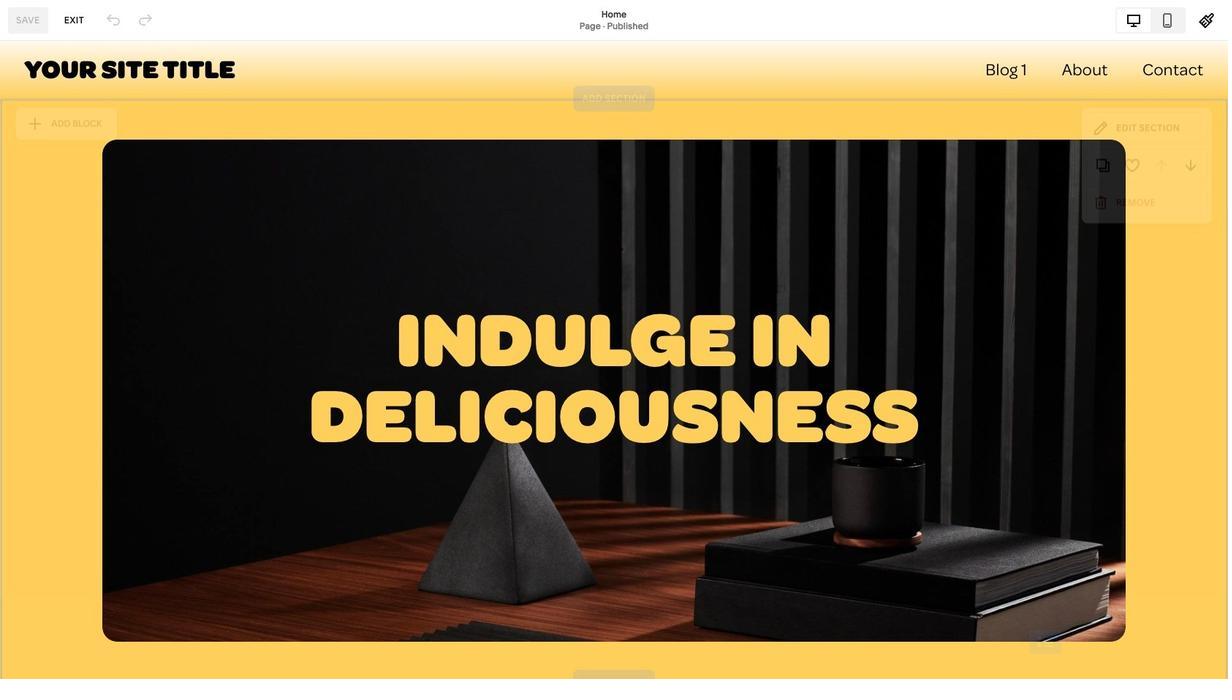Task type: vqa. For each thing, say whether or not it's contained in the screenshot.
arrow down icon at the right top
yes



Task type: describe. For each thing, give the bounding box(es) containing it.
style image
[[1199, 12, 1215, 28]]

duplicate image
[[1095, 161, 1112, 177]]

search image
[[146, 24, 162, 40]]

arrow down image
[[1183, 161, 1199, 177]]

trash image
[[1093, 198, 1109, 214]]

undo image
[[105, 12, 122, 28]]

desktop image
[[1126, 12, 1142, 28]]

logo squarespace image
[[24, 24, 40, 40]]

redo image
[[138, 12, 154, 28]]

mobile image
[[1160, 12, 1176, 28]]



Task type: locate. For each thing, give the bounding box(es) containing it.
toolbar
[[1087, 152, 1208, 185]]

heart image
[[1125, 161, 1141, 177]]

edit image
[[1093, 123, 1109, 139]]

plus image
[[27, 119, 51, 135]]

arrow up image
[[1154, 161, 1170, 177]]

tab list
[[1117, 8, 1185, 32]]



